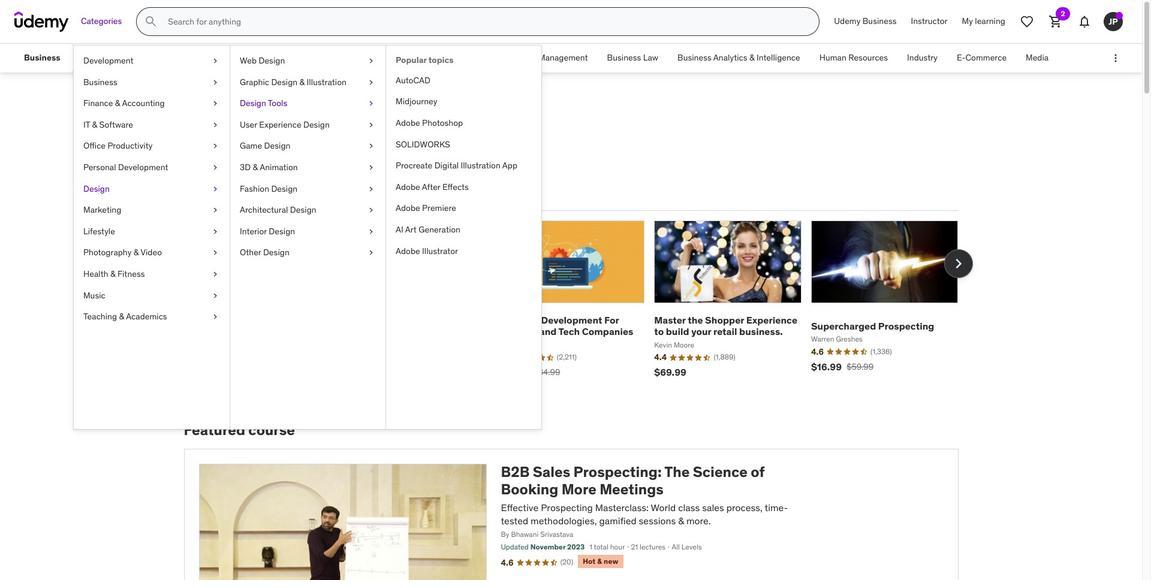Task type: locate. For each thing, give the bounding box(es) containing it.
development link
[[74, 50, 230, 72]]

1
[[590, 543, 592, 552]]

design down design tools link
[[303, 119, 330, 130]]

project management link
[[500, 44, 598, 73]]

sales right b2b
[[533, 463, 570, 482]]

personal development
[[83, 162, 168, 173]]

teaching
[[83, 311, 117, 322]]

tested
[[501, 515, 528, 527]]

xsmall image inside game design link
[[366, 141, 376, 152]]

it & software link
[[74, 114, 230, 136]]

levels
[[682, 543, 702, 552]]

& inside 'link'
[[134, 247, 139, 258]]

business inside 'business analytics & intelligence' link
[[678, 52, 712, 63]]

& for it & software
[[92, 119, 97, 130]]

1 horizontal spatial prospecting
[[878, 320, 934, 332]]

xsmall image
[[366, 77, 376, 88], [366, 141, 376, 152], [366, 226, 376, 238], [366, 247, 376, 259], [210, 269, 220, 280], [210, 290, 220, 302], [210, 311, 220, 323]]

business inside business development for startups and tech companies
[[497, 314, 539, 326]]

adobe illustrator
[[396, 246, 458, 256]]

illustration down solidworks link in the top of the page
[[461, 160, 501, 171]]

management up graphic design & illustration
[[253, 52, 303, 63]]

& for photography & video
[[134, 247, 139, 258]]

architectural design
[[240, 205, 316, 215]]

business left law
[[607, 52, 641, 63]]

1 horizontal spatial experience
[[746, 314, 798, 326]]

xsmall image inside health & fitness link
[[210, 269, 220, 280]]

categories button
[[74, 7, 129, 36]]

1 vertical spatial experience
[[746, 314, 798, 326]]

1 vertical spatial illustration
[[461, 160, 501, 171]]

xsmall image inside lifestyle link
[[210, 226, 220, 238]]

xsmall image inside photography & video 'link'
[[210, 247, 220, 259]]

it
[[83, 119, 90, 130]]

prospecting
[[878, 320, 934, 332], [541, 502, 593, 514]]

srivastava
[[540, 530, 573, 539]]

1 vertical spatial to
[[654, 326, 664, 338]]

personal
[[83, 162, 116, 173]]

xsmall image inside development link
[[210, 55, 220, 67]]

business left and
[[497, 314, 539, 326]]

lifestyle
[[83, 226, 115, 237]]

illustration down web design link
[[307, 77, 346, 87]]

(20)
[[560, 558, 573, 567]]

design down fashion design link
[[290, 205, 316, 215]]

interior design
[[240, 226, 295, 237]]

adobe for adobe after effects
[[396, 182, 420, 192]]

0 horizontal spatial to
[[243, 153, 257, 171]]

hot
[[583, 557, 596, 566]]

design inside 'link'
[[269, 226, 295, 237]]

xsmall image for web design
[[366, 55, 376, 67]]

xsmall image inside music link
[[210, 290, 220, 302]]

xsmall image for teaching & academics
[[210, 311, 220, 323]]

1 horizontal spatial business link
[[74, 72, 230, 93]]

design right web
[[259, 55, 285, 66]]

sales left user
[[184, 101, 234, 126]]

adobe after effects
[[396, 182, 469, 192]]

business left 'popular'
[[362, 52, 396, 63]]

& inside b2b sales prospecting: the science of booking more meetings effective prospecting masterclass: world class sales process, time- tested methodologies, gamified sessions & more. by bhawani srivastava
[[678, 515, 684, 527]]

notifications image
[[1078, 14, 1092, 29]]

4 adobe from the top
[[396, 246, 420, 256]]

udemy image
[[14, 11, 69, 32]]

design down graphic
[[240, 98, 266, 109]]

xsmall image for game design
[[366, 141, 376, 152]]

0 vertical spatial experience
[[259, 119, 301, 130]]

business link down udemy image
[[14, 44, 70, 73]]

fashion design
[[240, 183, 298, 194]]

prospecting inside b2b sales prospecting: the science of booking more meetings effective prospecting masterclass: world class sales process, time- tested methodologies, gamified sessions & more. by bhawani srivastava
[[541, 502, 593, 514]]

& for hot & new
[[597, 557, 602, 566]]

xsmall image for graphic design & illustration
[[366, 77, 376, 88]]

started
[[314, 153, 364, 171]]

to left build
[[654, 326, 664, 338]]

0 horizontal spatial business link
[[14, 44, 70, 73]]

adobe down the procreate
[[396, 182, 420, 192]]

xsmall image inside the finance & accounting link
[[210, 98, 220, 110]]

xsmall image
[[210, 55, 220, 67], [366, 55, 376, 67], [210, 77, 220, 88], [210, 98, 220, 110], [366, 98, 376, 110], [210, 119, 220, 131], [366, 119, 376, 131], [210, 141, 220, 152], [210, 162, 220, 174], [366, 162, 376, 174], [210, 183, 220, 195], [366, 183, 376, 195], [210, 205, 220, 216], [366, 205, 376, 216], [210, 226, 220, 238], [210, 247, 220, 259]]

instructor link
[[904, 7, 955, 36]]

design down "interior design"
[[263, 247, 289, 258]]

midjourney link
[[386, 91, 541, 113]]

0 vertical spatial illustration
[[307, 77, 346, 87]]

xsmall image inside 'design' link
[[210, 183, 220, 195]]

2 vertical spatial development
[[541, 314, 602, 326]]

0 vertical spatial development
[[83, 55, 133, 66]]

course
[[248, 421, 295, 440]]

communication link
[[165, 44, 244, 73]]

teaching & academics link
[[74, 306, 230, 328]]

0 horizontal spatial management
[[253, 52, 303, 63]]

1 horizontal spatial illustration
[[461, 160, 501, 171]]

management
[[253, 52, 303, 63], [539, 52, 588, 63]]

carousel element
[[184, 221, 973, 394]]

management right project
[[539, 52, 588, 63]]

my learning
[[962, 16, 1006, 27]]

0 vertical spatial prospecting
[[878, 320, 934, 332]]

xsmall image inside 3d & animation link
[[366, 162, 376, 174]]

game design
[[240, 141, 290, 151]]

hot & new
[[583, 557, 619, 566]]

adobe up art
[[396, 203, 420, 214]]

to down "game"
[[243, 153, 257, 171]]

& for 3d & animation
[[253, 162, 258, 173]]

development
[[83, 55, 133, 66], [118, 162, 168, 173], [541, 314, 602, 326]]

class
[[678, 502, 700, 514]]

experience inside user experience design link
[[259, 119, 301, 130]]

law
[[643, 52, 658, 63]]

wishlist image
[[1020, 14, 1034, 29]]

solidworks
[[396, 139, 450, 150]]

the
[[665, 463, 690, 482]]

1 vertical spatial development
[[118, 162, 168, 173]]

business left analytics
[[678, 52, 712, 63]]

xsmall image inside web design link
[[366, 55, 376, 67]]

1 horizontal spatial management
[[539, 52, 588, 63]]

2 adobe from the top
[[396, 182, 420, 192]]

entrepreneurship
[[90, 52, 156, 63]]

adobe photoshop
[[396, 118, 463, 128]]

experience
[[259, 119, 301, 130], [746, 314, 798, 326]]

user experience design
[[240, 119, 330, 130]]

business inside business strategy link
[[362, 52, 396, 63]]

experience right shopper
[[746, 314, 798, 326]]

shopping cart with 2 items image
[[1049, 14, 1063, 29]]

xsmall image for other design
[[366, 247, 376, 259]]

0 horizontal spatial sales
[[184, 101, 234, 126]]

xsmall image inside it & software link
[[210, 119, 220, 131]]

business link up the accounting
[[74, 72, 230, 93]]

design tools link
[[230, 93, 386, 114]]

resources
[[849, 52, 888, 63]]

1 vertical spatial sales
[[533, 463, 570, 482]]

1 adobe from the top
[[396, 118, 420, 128]]

design for fashion
[[271, 183, 298, 194]]

human
[[820, 52, 847, 63]]

xsmall image for lifestyle
[[210, 226, 220, 238]]

xsmall image inside fashion design link
[[366, 183, 376, 195]]

2 link
[[1042, 7, 1070, 36]]

my learning link
[[955, 7, 1013, 36]]

adobe down 'midjourney'
[[396, 118, 420, 128]]

marketing
[[83, 205, 121, 215]]

0 horizontal spatial experience
[[259, 119, 301, 130]]

& left video
[[134, 247, 139, 258]]

health & fitness
[[83, 269, 145, 279]]

xsmall image for design tools
[[366, 98, 376, 110]]

illustration
[[307, 77, 346, 87], [461, 160, 501, 171]]

& right hot
[[597, 557, 602, 566]]

xsmall image inside teaching & academics link
[[210, 311, 220, 323]]

most popular
[[186, 189, 247, 201]]

0 horizontal spatial illustration
[[307, 77, 346, 87]]

most
[[186, 189, 209, 201]]

office productivity link
[[74, 136, 230, 157]]

architectural
[[240, 205, 288, 215]]

1 horizontal spatial sales
[[533, 463, 570, 482]]

xsmall image inside the graphic design & illustration link
[[366, 77, 376, 88]]

marketing link
[[74, 200, 230, 221]]

business inside "udemy business" link
[[863, 16, 897, 27]]

& right the finance
[[115, 98, 120, 109]]

xsmall image inside business link
[[210, 77, 220, 88]]

& down class
[[678, 515, 684, 527]]

& right "it"
[[92, 119, 97, 130]]

1 vertical spatial prospecting
[[541, 502, 593, 514]]

tools
[[268, 98, 287, 109]]

your
[[691, 326, 711, 338]]

illustration inside "design tools" element
[[461, 160, 501, 171]]

xsmall image inside user experience design link
[[366, 119, 376, 131]]

& right teaching
[[119, 311, 124, 322]]

xsmall image inside design tools link
[[366, 98, 376, 110]]

& down web design link
[[300, 77, 305, 87]]

design up courses to get you started
[[264, 141, 290, 151]]

retail
[[714, 326, 737, 338]]

xsmall image inside marketing link
[[210, 205, 220, 216]]

design down architectural design
[[269, 226, 295, 237]]

& right 3d
[[253, 162, 258, 173]]

finance
[[83, 98, 113, 109]]

xsmall image inside personal development link
[[210, 162, 220, 174]]

interior design link
[[230, 221, 386, 242]]

midjourney
[[396, 96, 437, 107]]

1 management from the left
[[253, 52, 303, 63]]

xsmall image for 3d & animation
[[366, 162, 376, 174]]

0 vertical spatial sales
[[184, 101, 234, 126]]

app
[[502, 160, 517, 171]]

companies
[[582, 326, 633, 338]]

xsmall image inside other design link
[[366, 247, 376, 259]]

xsmall image for fashion design
[[366, 183, 376, 195]]

graphic
[[240, 77, 269, 87]]

xsmall image for development
[[210, 55, 220, 67]]

design tools element
[[386, 46, 541, 429]]

adobe down art
[[396, 246, 420, 256]]

xsmall image inside 'office productivity' 'link'
[[210, 141, 220, 152]]

0 horizontal spatial prospecting
[[541, 502, 593, 514]]

design
[[259, 55, 285, 66], [271, 77, 298, 87], [240, 98, 266, 109], [303, 119, 330, 130], [264, 141, 290, 151], [83, 183, 110, 194], [271, 183, 298, 194], [290, 205, 316, 215], [269, 226, 295, 237], [263, 247, 289, 258]]

3 adobe from the top
[[396, 203, 420, 214]]

business up the finance
[[83, 77, 117, 87]]

design up tools
[[271, 77, 298, 87]]

& right health
[[110, 269, 115, 279]]

popular topics
[[396, 55, 454, 65]]

business law link
[[598, 44, 668, 73]]

xsmall image inside architectural design link
[[366, 205, 376, 216]]

more.
[[687, 515, 711, 527]]

design for web
[[259, 55, 285, 66]]

xsmall image for architectural design
[[366, 205, 376, 216]]

business link
[[14, 44, 70, 73], [74, 72, 230, 93]]

hour
[[610, 543, 625, 552]]

design down animation on the top of page
[[271, 183, 298, 194]]

development inside business development for startups and tech companies
[[541, 314, 602, 326]]

1 horizontal spatial to
[[654, 326, 664, 338]]

analytics
[[713, 52, 747, 63]]

next image
[[949, 254, 968, 273]]

game
[[240, 141, 262, 151]]

experience down tools
[[259, 119, 301, 130]]

xsmall image for office productivity
[[210, 141, 220, 152]]

featured
[[184, 421, 245, 440]]

xsmall image inside interior design 'link'
[[366, 226, 376, 238]]

prospecting inside carousel element
[[878, 320, 934, 332]]

business right the udemy
[[863, 16, 897, 27]]

other design
[[240, 247, 289, 258]]

user
[[240, 119, 257, 130]]



Task type: describe. For each thing, give the bounding box(es) containing it.
21 lectures
[[631, 543, 666, 552]]

generation
[[419, 224, 461, 235]]

b2b
[[501, 463, 530, 482]]

adobe for adobe illustrator
[[396, 246, 420, 256]]

music
[[83, 290, 105, 301]]

updated
[[501, 543, 529, 552]]

november
[[530, 543, 566, 552]]

sales courses
[[184, 101, 316, 126]]

masterclass:
[[595, 502, 649, 514]]

design tools
[[240, 98, 287, 109]]

sales inside b2b sales prospecting: the science of booking more meetings effective prospecting masterclass: world class sales process, time- tested methodologies, gamified sessions & more. by bhawani srivastava
[[533, 463, 570, 482]]

e-
[[957, 52, 966, 63]]

jp
[[1109, 16, 1118, 27]]

project
[[509, 52, 536, 63]]

udemy business
[[834, 16, 897, 27]]

design down personal
[[83, 183, 110, 194]]

sales
[[702, 502, 724, 514]]

procreate digital illustration app link
[[386, 155, 541, 177]]

fashion
[[240, 183, 269, 194]]

and
[[540, 326, 557, 338]]

design for interior
[[269, 226, 295, 237]]

tech
[[559, 326, 580, 338]]

trending
[[261, 189, 301, 201]]

adobe premiere
[[396, 203, 456, 214]]

process,
[[727, 502, 763, 514]]

arrow pointing to subcategory menu links image
[[70, 44, 81, 73]]

new
[[604, 557, 619, 566]]

design for other
[[263, 247, 289, 258]]

shopper
[[705, 314, 744, 326]]

to inside master the shopper experience to build your retail business.
[[654, 326, 664, 338]]

premiere
[[422, 203, 456, 214]]

business left 'arrow pointing to subcategory menu links' icon
[[24, 52, 60, 63]]

xsmall image for finance & accounting
[[210, 98, 220, 110]]

& for teaching & academics
[[119, 311, 124, 322]]

science
[[693, 463, 748, 482]]

you have alerts image
[[1116, 12, 1123, 19]]

& for finance & accounting
[[115, 98, 120, 109]]

Search for anything text field
[[166, 11, 805, 32]]

1 total hour
[[590, 543, 625, 552]]

xsmall image for interior design
[[366, 226, 376, 238]]

photography & video
[[83, 247, 162, 258]]

lifestyle link
[[74, 221, 230, 242]]

finance & accounting
[[83, 98, 165, 109]]

adobe for adobe photoshop
[[396, 118, 420, 128]]

photography
[[83, 247, 132, 258]]

master the shopper experience to build your retail business. link
[[654, 314, 798, 338]]

xsmall image for music
[[210, 290, 220, 302]]

build
[[666, 326, 689, 338]]

popular
[[211, 189, 247, 201]]

xsmall image for photography & video
[[210, 247, 220, 259]]

development for personal
[[118, 162, 168, 173]]

strategy
[[398, 52, 430, 63]]

art
[[405, 224, 417, 235]]

game design link
[[230, 136, 386, 157]]

& for health & fitness
[[110, 269, 115, 279]]

business analytics & intelligence
[[678, 52, 800, 63]]

more subcategory menu links image
[[1110, 52, 1122, 64]]

web design link
[[230, 50, 386, 72]]

office productivity
[[83, 141, 153, 151]]

human resources
[[820, 52, 888, 63]]

updated november 2023
[[501, 543, 585, 552]]

design for game
[[264, 141, 290, 151]]

instructor
[[911, 16, 948, 27]]

xsmall image for personal development
[[210, 162, 220, 174]]

health & fitness link
[[74, 264, 230, 285]]

design for architectural
[[290, 205, 316, 215]]

commerce
[[966, 52, 1007, 63]]

udemy
[[834, 16, 861, 27]]

autocad link
[[386, 70, 541, 91]]

experience inside master the shopper experience to build your retail business.
[[746, 314, 798, 326]]

illustrator
[[422, 246, 458, 256]]

xsmall image for design
[[210, 183, 220, 195]]

21
[[631, 543, 638, 552]]

media link
[[1016, 44, 1058, 73]]

management link
[[244, 44, 312, 73]]

master
[[654, 314, 686, 326]]

0 vertical spatial courses
[[238, 101, 316, 126]]

categories
[[81, 16, 122, 27]]

finance & accounting link
[[74, 93, 230, 114]]

procreate
[[396, 160, 432, 171]]

web
[[240, 55, 257, 66]]

bhawani
[[511, 530, 539, 539]]

business.
[[739, 326, 783, 338]]

architectural design link
[[230, 200, 386, 221]]

personal development link
[[74, 157, 230, 178]]

software
[[99, 119, 133, 130]]

project management
[[509, 52, 588, 63]]

development for business
[[541, 314, 602, 326]]

xsmall image for user experience design
[[366, 119, 376, 131]]

adobe illustrator link
[[386, 241, 541, 262]]

xsmall image for business
[[210, 77, 220, 88]]

ai art generation
[[396, 224, 461, 235]]

booking
[[501, 480, 558, 499]]

of
[[751, 463, 765, 482]]

e-commerce link
[[947, 44, 1016, 73]]

& right analytics
[[749, 52, 755, 63]]

it & software
[[83, 119, 133, 130]]

adobe for adobe premiere
[[396, 203, 420, 214]]

trending button
[[259, 181, 304, 210]]

my
[[962, 16, 973, 27]]

2023
[[567, 543, 585, 552]]

business inside business law link
[[607, 52, 641, 63]]

other design link
[[230, 242, 386, 264]]

the
[[688, 314, 703, 326]]

web design
[[240, 55, 285, 66]]

featured course
[[184, 421, 295, 440]]

methodologies,
[[531, 515, 597, 527]]

time-
[[765, 502, 788, 514]]

courses to get you started
[[184, 153, 364, 171]]

get
[[260, 153, 283, 171]]

xsmall image for health & fitness
[[210, 269, 220, 280]]

business development for startups and tech companies link
[[497, 314, 633, 338]]

1 vertical spatial courses
[[184, 153, 240, 171]]

2 management from the left
[[539, 52, 588, 63]]

productivity
[[108, 141, 153, 151]]

xsmall image for it & software
[[210, 119, 220, 131]]

business analytics & intelligence link
[[668, 44, 810, 73]]

for
[[604, 314, 619, 326]]

ai
[[396, 224, 403, 235]]

human resources link
[[810, 44, 898, 73]]

submit search image
[[144, 14, 159, 29]]

0 vertical spatial to
[[243, 153, 257, 171]]

xsmall image for marketing
[[210, 205, 220, 216]]

design for graphic
[[271, 77, 298, 87]]

digital
[[435, 160, 459, 171]]

business development for startups and tech companies
[[497, 314, 633, 338]]

prospecting:
[[574, 463, 662, 482]]



Task type: vqa. For each thing, say whether or not it's contained in the screenshot.
93%
no



